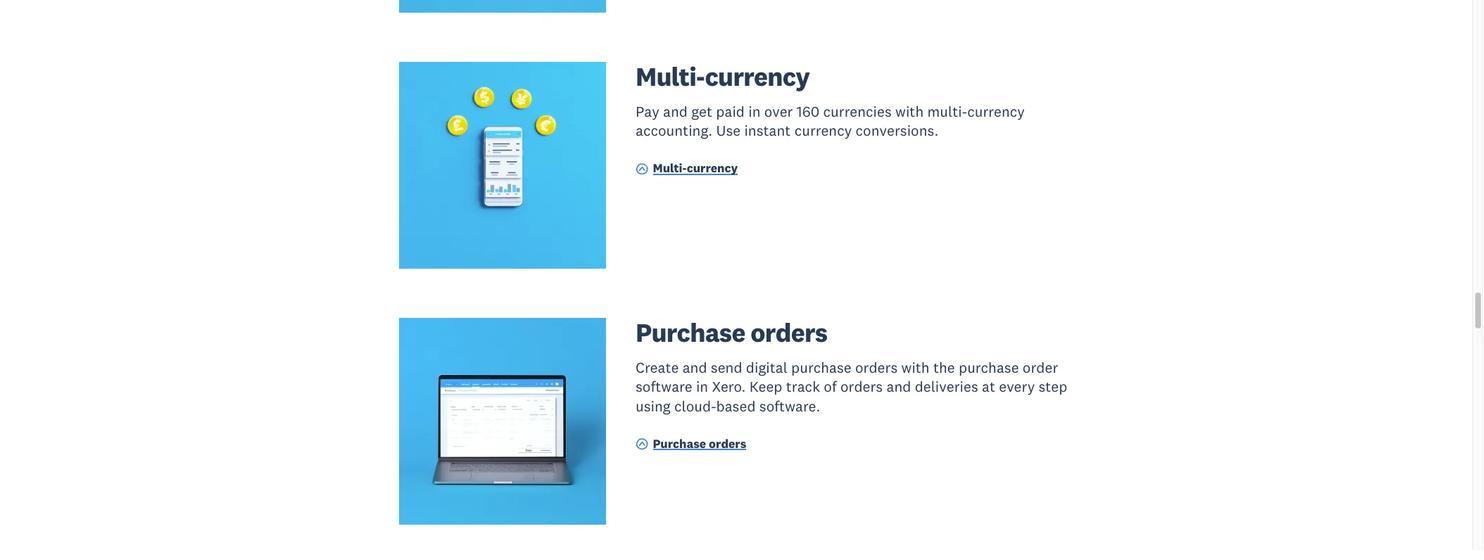 Task type: describe. For each thing, give the bounding box(es) containing it.
every
[[1000, 378, 1035, 397]]

keep
[[750, 378, 783, 397]]

paid
[[716, 102, 745, 121]]

160
[[797, 102, 820, 121]]

conversions.
[[856, 121, 939, 140]]

currencies
[[824, 102, 892, 121]]

cloud-
[[675, 397, 717, 416]]

xero.
[[712, 378, 746, 397]]

pay and get paid in over 160 currencies with multi-currency accounting. use instant currency conversions.
[[636, 102, 1025, 140]]

instant
[[745, 121, 791, 140]]

use
[[717, 121, 741, 140]]

order
[[1023, 359, 1059, 378]]

1 purchase from the left
[[792, 359, 852, 378]]

pay
[[636, 102, 660, 121]]

create
[[636, 359, 679, 378]]

using
[[636, 397, 671, 416]]

0 vertical spatial purchase
[[636, 316, 746, 349]]

orders inside button
[[709, 436, 747, 452]]

in inside create and send digital purchase orders with the purchase order software in xero. keep track of orders and deliveries at every step using cloud-based software.
[[696, 378, 709, 397]]



Task type: vqa. For each thing, say whether or not it's contained in the screenshot.
"EXPLORE THE PARTNER PROGRAM" link
no



Task type: locate. For each thing, give the bounding box(es) containing it.
purchase inside button
[[653, 436, 706, 452]]

based
[[717, 397, 756, 416]]

multi-currency down accounting.
[[653, 161, 738, 176]]

in inside pay and get paid in over 160 currencies with multi-currency accounting. use instant currency conversions.
[[749, 102, 761, 121]]

of
[[824, 378, 837, 397]]

and inside pay and get paid in over 160 currencies with multi-currency accounting. use instant currency conversions.
[[663, 102, 688, 121]]

orders up digital
[[751, 316, 828, 349]]

purchase orders
[[636, 316, 828, 349], [653, 436, 747, 452]]

orders
[[751, 316, 828, 349], [856, 359, 898, 378], [841, 378, 883, 397], [709, 436, 747, 452]]

digital
[[746, 359, 788, 378]]

1 horizontal spatial in
[[749, 102, 761, 121]]

orders right of
[[841, 378, 883, 397]]

0 vertical spatial with
[[896, 102, 924, 121]]

purchase orders down cloud-
[[653, 436, 747, 452]]

currency
[[705, 60, 810, 93], [968, 102, 1025, 121], [795, 121, 852, 140], [687, 161, 738, 176]]

purchase down cloud-
[[653, 436, 706, 452]]

purchase up 'at'
[[959, 359, 1020, 378]]

1 vertical spatial multi-
[[653, 161, 687, 176]]

multi-
[[928, 102, 968, 121]]

multi- inside button
[[653, 161, 687, 176]]

in up cloud-
[[696, 378, 709, 397]]

step
[[1039, 378, 1068, 397]]

with left the
[[902, 359, 930, 378]]

currency inside multi-currency button
[[687, 161, 738, 176]]

0 vertical spatial multi-
[[636, 60, 705, 93]]

and for purchase
[[683, 359, 707, 378]]

2 purchase from the left
[[959, 359, 1020, 378]]

and left 'deliveries'
[[887, 378, 912, 397]]

1 vertical spatial multi-currency
[[653, 161, 738, 176]]

multi-currency
[[636, 60, 810, 93], [653, 161, 738, 176]]

send
[[711, 359, 743, 378]]

1 horizontal spatial purchase
[[959, 359, 1020, 378]]

at
[[982, 378, 996, 397]]

multi- up pay
[[636, 60, 705, 93]]

with up conversions. in the top right of the page
[[896, 102, 924, 121]]

purchase up create
[[636, 316, 746, 349]]

multi-currency up paid
[[636, 60, 810, 93]]

0 vertical spatial purchase orders
[[636, 316, 828, 349]]

and left send
[[683, 359, 707, 378]]

orders left the
[[856, 359, 898, 378]]

0 horizontal spatial purchase
[[792, 359, 852, 378]]

track
[[787, 378, 821, 397]]

0 vertical spatial multi-currency
[[636, 60, 810, 93]]

purchase
[[636, 316, 746, 349], [653, 436, 706, 452]]

1 vertical spatial purchase
[[653, 436, 706, 452]]

deliveries
[[915, 378, 979, 397]]

over
[[765, 102, 793, 121]]

purchase
[[792, 359, 852, 378], [959, 359, 1020, 378]]

0 vertical spatial in
[[749, 102, 761, 121]]

software.
[[760, 397, 821, 416]]

purchase orders button
[[636, 436, 747, 455]]

and for multi-
[[663, 102, 688, 121]]

with inside create and send digital purchase orders with the purchase order software in xero. keep track of orders and deliveries at every step using cloud-based software.
[[902, 359, 930, 378]]

with inside pay and get paid in over 160 currencies with multi-currency accounting. use instant currency conversions.
[[896, 102, 924, 121]]

0 horizontal spatial in
[[696, 378, 709, 397]]

and up accounting.
[[663, 102, 688, 121]]

1 vertical spatial with
[[902, 359, 930, 378]]

purchase orders up send
[[636, 316, 828, 349]]

with
[[896, 102, 924, 121], [902, 359, 930, 378]]

accounting.
[[636, 121, 713, 140]]

and
[[663, 102, 688, 121], [683, 359, 707, 378], [887, 378, 912, 397]]

multi-currency inside button
[[653, 161, 738, 176]]

purchase up of
[[792, 359, 852, 378]]

the
[[934, 359, 956, 378]]

orders down based
[[709, 436, 747, 452]]

multi- down accounting.
[[653, 161, 687, 176]]

purchase orders inside button
[[653, 436, 747, 452]]

multi-currency button
[[636, 160, 738, 180]]

1 vertical spatial purchase orders
[[653, 436, 747, 452]]

multi-
[[636, 60, 705, 93], [653, 161, 687, 176]]

1 vertical spatial in
[[696, 378, 709, 397]]

software
[[636, 378, 693, 397]]

in up instant
[[749, 102, 761, 121]]

in
[[749, 102, 761, 121], [696, 378, 709, 397]]

create and send digital purchase orders with the purchase order software in xero. keep track of orders and deliveries at every step using cloud-based software.
[[636, 359, 1068, 416]]

get
[[692, 102, 713, 121]]



